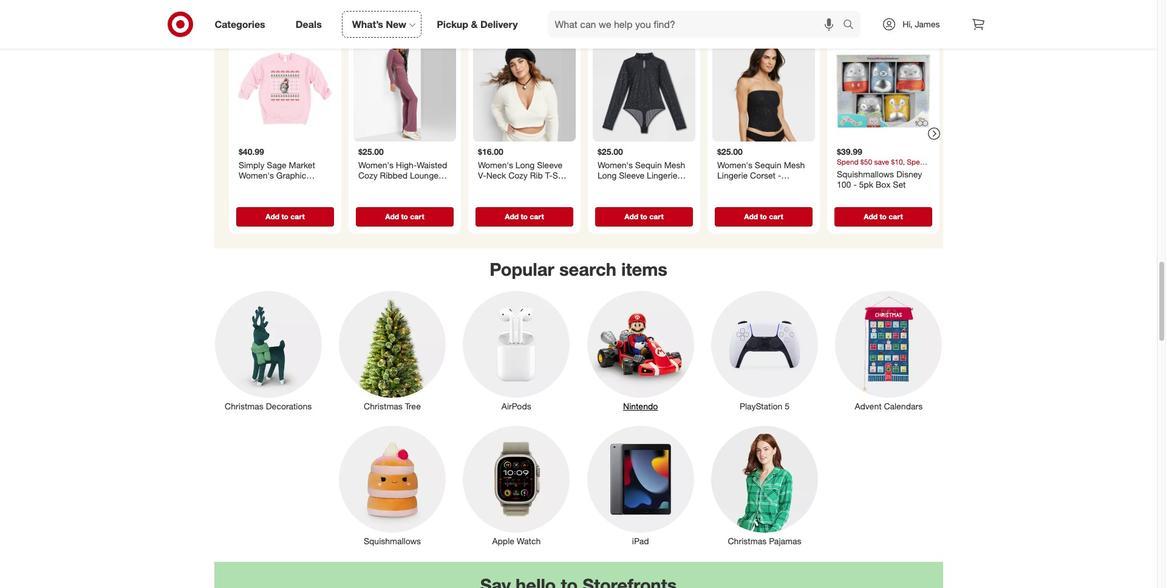Task type: describe. For each thing, give the bounding box(es) containing it.
advent
[[855, 401, 882, 411]]

v-
[[478, 170, 486, 181]]

lingerie inside the $25.00 women's sequin mesh long sleeve lingerie bodysuit - auden™ black l
[[647, 170, 678, 181]]

add to cart button for $25.00 women's sequin mesh lingerie corset - auden™ black m
[[715, 207, 813, 226]]

mesh for -
[[784, 160, 805, 170]]

christmas tree
[[364, 401, 421, 411]]

decorations
[[266, 401, 312, 411]]

what's
[[352, 18, 383, 30]]

- inside squishmallows disney 100 - 5pk box set
[[854, 179, 857, 190]]

christmas decorations link
[[206, 289, 331, 413]]

squishmallows disney 100 - 5pk box set image
[[832, 39, 935, 142]]

categories link
[[205, 11, 281, 38]]

squishmallows link
[[331, 424, 455, 548]]

long inside the $25.00 women's sequin mesh long sleeve lingerie bodysuit - auden™ black l
[[598, 170, 617, 181]]

rib
[[530, 170, 543, 181]]

l inside $25.00 women's high-waisted cozy ribbed lounge flare leggings - wild fable™ burgundy l
[[425, 192, 430, 202]]

long inside $16.00 women's long sleeve v-neck cozy rib t-shirt - wild fable™ cream 4x
[[516, 160, 535, 170]]

$16.00 women's long sleeve v-neck cozy rib t-shirt - wild fable™ cream 4x
[[478, 147, 571, 191]]

6 cart from the left
[[889, 212, 903, 221]]

cart for $25.00 women's high-waisted cozy ribbed lounge flare leggings - wild fable™ burgundy l
[[410, 212, 424, 221]]

1 vertical spatial search
[[560, 258, 617, 280]]

add to cart for $25.00 women's sequin mesh lingerie corset - auden™ black m
[[744, 212, 783, 221]]

deals
[[296, 18, 322, 30]]

&
[[471, 18, 478, 30]]

flare
[[358, 181, 377, 191]]

$40.99 link
[[234, 39, 336, 205]]

pickup
[[437, 18, 469, 30]]

add to cart for $16.00 women's long sleeve v-neck cozy rib t-shirt - wild fable™ cream 4x
[[505, 212, 544, 221]]

$25.00 for $25.00 women's sequin mesh lingerie corset - auden™ black m
[[717, 147, 743, 157]]

christmas for christmas decorations
[[225, 401, 264, 411]]

squishmallows disney 100 - 5pk box set
[[837, 169, 922, 190]]

pajamas
[[769, 536, 802, 546]]

search button
[[838, 11, 867, 40]]

0 vertical spatial search
[[838, 19, 867, 31]]

1 add from the left
[[265, 212, 279, 221]]

6 add from the left
[[864, 212, 878, 221]]

shirt
[[553, 170, 571, 181]]

box
[[876, 179, 891, 190]]

playstation
[[740, 401, 783, 411]]

pickup & delivery link
[[427, 11, 533, 38]]

categories
[[215, 18, 265, 30]]

airpods
[[502, 401, 532, 411]]

cart for $16.00 women's long sleeve v-neck cozy rib t-shirt - wild fable™ cream 4x
[[530, 212, 544, 221]]

women's long sleeve v-neck cozy rib t-shirt - wild fable™ cream 4x image
[[473, 39, 576, 142]]

airpods link
[[455, 289, 579, 413]]

5
[[785, 401, 790, 411]]

apple
[[493, 536, 515, 546]]

to for $25.00 women's high-waisted cozy ribbed lounge flare leggings - wild fable™ burgundy l
[[401, 212, 408, 221]]

what's new link
[[342, 11, 422, 38]]

6 add to cart button from the left
[[835, 207, 933, 226]]

nintendo
[[624, 401, 658, 411]]

christmas for christmas pajamas
[[728, 536, 767, 546]]

hi, james
[[903, 19, 940, 29]]

$39.99
[[837, 147, 863, 157]]

women's sequin mesh lingerie corset - auden™ black m image
[[713, 39, 815, 142]]

$16.00
[[478, 147, 503, 157]]

add to cart button for $16.00 women's long sleeve v-neck cozy rib t-shirt - wild fable™ cream 4x
[[476, 207, 573, 226]]

christmas pajamas link
[[703, 424, 827, 548]]

$25.00 women's sequin mesh long sleeve lingerie bodysuit - auden™ black l
[[598, 147, 685, 202]]

burgundy
[[386, 192, 423, 202]]

apple watch
[[493, 536, 541, 546]]

$25.00 women's high-waisted cozy ribbed lounge flare leggings - wild fable™ burgundy l
[[358, 147, 447, 202]]

women's for long
[[598, 160, 633, 170]]

advent calendars
[[855, 401, 923, 411]]

$40.99
[[239, 147, 264, 157]]

auden™ inside the $25.00 women's sequin mesh long sleeve lingerie bodysuit - auden™ black l
[[639, 181, 668, 191]]

women's for lingerie
[[717, 160, 753, 170]]

$25.00 for $25.00 women's sequin mesh long sleeve lingerie bodysuit - auden™ black l
[[598, 147, 623, 157]]

wild inside $25.00 women's high-waisted cozy ribbed lounge flare leggings - wild fable™ burgundy l
[[422, 181, 439, 191]]

cart for $25.00 women's sequin mesh lingerie corset - auden™ black m
[[769, 212, 783, 221]]

add for $25.00 women's sequin mesh long sleeve lingerie bodysuit - auden™ black l
[[625, 212, 638, 221]]

women's high-waisted cozy ribbed lounge flare leggings - wild fable™ burgundy l image
[[353, 39, 456, 142]]

4x
[[558, 181, 568, 191]]

lounge
[[410, 170, 438, 181]]

l inside the $25.00 women's sequin mesh long sleeve lingerie bodysuit - auden™ black l
[[621, 192, 626, 202]]

- inside the $25.00 women's sequin mesh long sleeve lingerie bodysuit - auden™ black l
[[634, 181, 637, 191]]

neck
[[486, 170, 506, 181]]

deals link
[[285, 11, 337, 38]]

sequin for corset
[[755, 160, 782, 170]]

carousel region
[[214, 0, 944, 248]]

popular search items
[[490, 258, 668, 280]]

popular on social
[[505, 2, 653, 24]]

add for $25.00 women's high-waisted cozy ribbed lounge flare leggings - wild fable™ burgundy l
[[385, 212, 399, 221]]

christmas tree link
[[331, 289, 455, 413]]

disney
[[897, 169, 922, 179]]

black inside the $25.00 women's sequin mesh long sleeve lingerie bodysuit - auden™ black l
[[598, 192, 619, 202]]

sequin for sleeve
[[635, 160, 662, 170]]



Task type: vqa. For each thing, say whether or not it's contained in the screenshot.
Get directions
no



Task type: locate. For each thing, give the bounding box(es) containing it.
2 wild from the left
[[484, 181, 500, 191]]

social
[[601, 2, 653, 24]]

1 vertical spatial squishmallows
[[364, 536, 421, 546]]

1 horizontal spatial sequin
[[755, 160, 782, 170]]

1 horizontal spatial fable™
[[503, 181, 528, 191]]

$25.00 inside $25.00 women's sequin mesh lingerie corset - auden™ black m
[[717, 147, 743, 157]]

3 add to cart button from the left
[[476, 207, 573, 226]]

new
[[386, 18, 407, 30]]

m
[[772, 181, 780, 191]]

5 add from the left
[[744, 212, 758, 221]]

auden™ right bodysuit
[[639, 181, 668, 191]]

1 vertical spatial long
[[598, 170, 617, 181]]

0 horizontal spatial mesh
[[664, 160, 685, 170]]

women's up bodysuit
[[598, 160, 633, 170]]

0 horizontal spatial $25.00
[[358, 147, 384, 157]]

0 vertical spatial popular
[[505, 2, 570, 24]]

women's for v-
[[478, 160, 513, 170]]

5 to from the left
[[760, 212, 767, 221]]

2 mesh from the left
[[784, 160, 805, 170]]

on
[[575, 2, 596, 24]]

1 wild from the left
[[422, 181, 439, 191]]

-
[[778, 170, 781, 181], [854, 179, 857, 190], [417, 181, 420, 191], [478, 181, 481, 191], [634, 181, 637, 191]]

0 vertical spatial long
[[516, 160, 535, 170]]

search
[[838, 19, 867, 31], [560, 258, 617, 280]]

women's inside $25.00 women's high-waisted cozy ribbed lounge flare leggings - wild fable™ burgundy l
[[358, 160, 394, 170]]

0 horizontal spatial search
[[560, 258, 617, 280]]

- inside $16.00 women's long sleeve v-neck cozy rib t-shirt - wild fable™ cream 4x
[[478, 181, 481, 191]]

sleeve up bodysuit
[[619, 170, 645, 181]]

fable™
[[503, 181, 528, 191], [358, 192, 384, 202]]

search left items
[[560, 258, 617, 280]]

0 horizontal spatial christmas
[[225, 401, 264, 411]]

- down the v-
[[478, 181, 481, 191]]

squishmallows for squishmallows
[[364, 536, 421, 546]]

1 horizontal spatial auden™
[[717, 181, 747, 191]]

1 mesh from the left
[[664, 160, 685, 170]]

auden™ inside $25.00 women's sequin mesh lingerie corset - auden™ black m
[[717, 181, 747, 191]]

1 l from the left
[[425, 192, 430, 202]]

4 to from the left
[[640, 212, 648, 221]]

2 add from the left
[[385, 212, 399, 221]]

what's new
[[352, 18, 407, 30]]

long
[[516, 160, 535, 170], [598, 170, 617, 181]]

add to cart
[[265, 212, 305, 221], [385, 212, 424, 221], [505, 212, 544, 221], [625, 212, 664, 221], [744, 212, 783, 221], [864, 212, 903, 221]]

0 horizontal spatial auden™
[[639, 181, 668, 191]]

fable™ down neck
[[503, 181, 528, 191]]

1 vertical spatial popular
[[490, 258, 555, 280]]

sleeve inside the $25.00 women's sequin mesh long sleeve lingerie bodysuit - auden™ black l
[[619, 170, 645, 181]]

black inside $25.00 women's sequin mesh lingerie corset - auden™ black m
[[749, 181, 770, 191]]

christmas decorations
[[225, 401, 312, 411]]

4 add to cart from the left
[[625, 212, 664, 221]]

auden™
[[639, 181, 668, 191], [717, 181, 747, 191]]

5 add to cart from the left
[[744, 212, 783, 221]]

5pk
[[859, 179, 874, 190]]

women's up "ribbed"
[[358, 160, 394, 170]]

lingerie inside $25.00 women's sequin mesh lingerie corset - auden™ black m
[[717, 170, 748, 181]]

sleeve
[[537, 160, 563, 170], [619, 170, 645, 181]]

leggings
[[379, 181, 414, 191]]

simply sage market women's graphic sweatshirt ugly sweater squirrel  - 2xl - light pink image
[[234, 39, 336, 142]]

add to cart for $25.00 women's sequin mesh long sleeve lingerie bodysuit - auden™ black l
[[625, 212, 664, 221]]

mesh inside the $25.00 women's sequin mesh long sleeve lingerie bodysuit - auden™ black l
[[664, 160, 685, 170]]

1 horizontal spatial lingerie
[[717, 170, 748, 181]]

1 to from the left
[[281, 212, 288, 221]]

0 horizontal spatial sleeve
[[537, 160, 563, 170]]

- inside $25.00 women's sequin mesh lingerie corset - auden™ black m
[[778, 170, 781, 181]]

6 to from the left
[[880, 212, 887, 221]]

1 horizontal spatial $25.00
[[598, 147, 623, 157]]

black down bodysuit
[[598, 192, 619, 202]]

100
[[837, 179, 851, 190]]

christmas
[[225, 401, 264, 411], [364, 401, 403, 411], [728, 536, 767, 546]]

$25.00 inside the $25.00 women's sequin mesh long sleeve lingerie bodysuit - auden™ black l
[[598, 147, 623, 157]]

- down lounge
[[417, 181, 420, 191]]

1 horizontal spatial christmas
[[364, 401, 403, 411]]

$25.00 inside $25.00 women's high-waisted cozy ribbed lounge flare leggings - wild fable™ burgundy l
[[358, 147, 384, 157]]

1 horizontal spatial squishmallows
[[837, 169, 894, 179]]

add to cart for $25.00 women's high-waisted cozy ribbed lounge flare leggings - wild fable™ burgundy l
[[385, 212, 424, 221]]

popular inside carousel region
[[505, 2, 570, 24]]

0 vertical spatial black
[[749, 181, 770, 191]]

0 vertical spatial fable™
[[503, 181, 528, 191]]

0 vertical spatial squishmallows
[[837, 169, 894, 179]]

cream
[[530, 181, 556, 191]]

- inside $25.00 women's high-waisted cozy ribbed lounge flare leggings - wild fable™ burgundy l
[[417, 181, 420, 191]]

wild down lounge
[[422, 181, 439, 191]]

items
[[622, 258, 668, 280]]

advent calendars link
[[827, 289, 951, 413]]

squishmallows for squishmallows disney 100 - 5pk box set
[[837, 169, 894, 179]]

add to cart button for $25.00 women's sequin mesh long sleeve lingerie bodysuit - auden™ black l
[[595, 207, 693, 226]]

long up bodysuit
[[598, 170, 617, 181]]

to
[[281, 212, 288, 221], [401, 212, 408, 221], [521, 212, 528, 221], [640, 212, 648, 221], [760, 212, 767, 221], [880, 212, 887, 221]]

to for $25.00 women's sequin mesh long sleeve lingerie bodysuit - auden™ black l
[[640, 212, 648, 221]]

add for $16.00 women's long sleeve v-neck cozy rib t-shirt - wild fable™ cream 4x
[[505, 212, 519, 221]]

2 $25.00 from the left
[[598, 147, 623, 157]]

2 horizontal spatial $25.00
[[717, 147, 743, 157]]

popular
[[505, 2, 570, 24], [490, 258, 555, 280]]

mesh inside $25.00 women's sequin mesh lingerie corset - auden™ black m
[[784, 160, 805, 170]]

waisted
[[417, 160, 447, 170]]

2 add to cart button from the left
[[356, 207, 454, 226]]

search left the hi,
[[838, 19, 867, 31]]

women's inside the $25.00 women's sequin mesh long sleeve lingerie bodysuit - auden™ black l
[[598, 160, 633, 170]]

1 horizontal spatial mesh
[[784, 160, 805, 170]]

squishmallows inside squishmallows disney 100 - 5pk box set
[[837, 169, 894, 179]]

sequin inside $25.00 women's sequin mesh lingerie corset - auden™ black m
[[755, 160, 782, 170]]

women's inside $16.00 women's long sleeve v-neck cozy rib t-shirt - wild fable™ cream 4x
[[478, 160, 513, 170]]

1 horizontal spatial sleeve
[[619, 170, 645, 181]]

- right bodysuit
[[634, 181, 637, 191]]

3 add to cart from the left
[[505, 212, 544, 221]]

1 lingerie from the left
[[647, 170, 678, 181]]

2 lingerie from the left
[[717, 170, 748, 181]]

2 add to cart from the left
[[385, 212, 424, 221]]

$25.00 women's sequin mesh lingerie corset - auden™ black m
[[717, 147, 805, 191]]

women's up neck
[[478, 160, 513, 170]]

6 add to cart from the left
[[864, 212, 903, 221]]

4 women's from the left
[[717, 160, 753, 170]]

cozy up the 'flare'
[[358, 170, 378, 181]]

corset
[[750, 170, 776, 181]]

1 women's from the left
[[358, 160, 394, 170]]

apple watch link
[[455, 424, 579, 548]]

playstation 5
[[740, 401, 790, 411]]

3 women's from the left
[[598, 160, 633, 170]]

delivery
[[481, 18, 518, 30]]

watch
[[517, 536, 541, 546]]

0 horizontal spatial fable™
[[358, 192, 384, 202]]

1 sequin from the left
[[635, 160, 662, 170]]

lingerie
[[647, 170, 678, 181], [717, 170, 748, 181]]

james
[[916, 19, 940, 29]]

0 horizontal spatial lingerie
[[647, 170, 678, 181]]

wild inside $16.00 women's long sleeve v-neck cozy rib t-shirt - wild fable™ cream 4x
[[484, 181, 500, 191]]

women's
[[358, 160, 394, 170], [478, 160, 513, 170], [598, 160, 633, 170], [717, 160, 753, 170]]

1 add to cart button from the left
[[236, 207, 334, 226]]

2 auden™ from the left
[[717, 181, 747, 191]]

1 $25.00 from the left
[[358, 147, 384, 157]]

sleeve inside $16.00 women's long sleeve v-neck cozy rib t-shirt - wild fable™ cream 4x
[[537, 160, 563, 170]]

ribbed
[[380, 170, 408, 181]]

tree
[[405, 401, 421, 411]]

women's up corset on the top of page
[[717, 160, 753, 170]]

2 to from the left
[[401, 212, 408, 221]]

black
[[749, 181, 770, 191], [598, 192, 619, 202]]

popular for popular on social
[[505, 2, 570, 24]]

cozy inside $25.00 women's high-waisted cozy ribbed lounge flare leggings - wild fable™ burgundy l
[[358, 170, 378, 181]]

$25.00 for $25.00 women's high-waisted cozy ribbed lounge flare leggings - wild fable™ burgundy l
[[358, 147, 384, 157]]

2 l from the left
[[621, 192, 626, 202]]

1 auden™ from the left
[[639, 181, 668, 191]]

1 vertical spatial fable™
[[358, 192, 384, 202]]

l down lounge
[[425, 192, 430, 202]]

1 horizontal spatial search
[[838, 19, 867, 31]]

playstation 5 link
[[703, 289, 827, 413]]

3 to from the left
[[521, 212, 528, 221]]

2 women's from the left
[[478, 160, 513, 170]]

cozy inside $16.00 women's long sleeve v-neck cozy rib t-shirt - wild fable™ cream 4x
[[508, 170, 528, 181]]

5 add to cart button from the left
[[715, 207, 813, 226]]

$25.00
[[358, 147, 384, 157], [598, 147, 623, 157], [717, 147, 743, 157]]

nintendo link
[[579, 289, 703, 413]]

cozy left rib on the left of page
[[508, 170, 528, 181]]

popular for popular search items
[[490, 258, 555, 280]]

pickup & delivery
[[437, 18, 518, 30]]

high-
[[396, 160, 417, 170]]

women's sequin mesh long sleeve lingerie bodysuit - auden™ black l image
[[593, 39, 696, 142]]

mesh for lingerie
[[664, 160, 685, 170]]

1 horizontal spatial cozy
[[508, 170, 528, 181]]

2 cart from the left
[[410, 212, 424, 221]]

add to cart button for $25.00 women's high-waisted cozy ribbed lounge flare leggings - wild fable™ burgundy l
[[356, 207, 454, 226]]

women's inside $25.00 women's sequin mesh lingerie corset - auden™ black m
[[717, 160, 753, 170]]

1 horizontal spatial l
[[621, 192, 626, 202]]

hi,
[[903, 19, 913, 29]]

ipad
[[633, 536, 649, 546]]

1 vertical spatial black
[[598, 192, 619, 202]]

0 horizontal spatial black
[[598, 192, 619, 202]]

l
[[425, 192, 430, 202], [621, 192, 626, 202]]

t-
[[545, 170, 553, 181]]

5 cart from the left
[[769, 212, 783, 221]]

2 horizontal spatial christmas
[[728, 536, 767, 546]]

women's for cozy
[[358, 160, 394, 170]]

fable™ inside $25.00 women's high-waisted cozy ribbed lounge flare leggings - wild fable™ burgundy l
[[358, 192, 384, 202]]

- up m
[[778, 170, 781, 181]]

sleeve up t-
[[537, 160, 563, 170]]

long up rib on the left of page
[[516, 160, 535, 170]]

add
[[265, 212, 279, 221], [385, 212, 399, 221], [505, 212, 519, 221], [625, 212, 638, 221], [744, 212, 758, 221], [864, 212, 878, 221]]

1 add to cart from the left
[[265, 212, 305, 221]]

- left 5pk
[[854, 179, 857, 190]]

black down corset on the top of page
[[749, 181, 770, 191]]

sequin inside the $25.00 women's sequin mesh long sleeve lingerie bodysuit - auden™ black l
[[635, 160, 662, 170]]

wild down neck
[[484, 181, 500, 191]]

0 vertical spatial sleeve
[[537, 160, 563, 170]]

add to cart button
[[236, 207, 334, 226], [356, 207, 454, 226], [476, 207, 573, 226], [595, 207, 693, 226], [715, 207, 813, 226], [835, 207, 933, 226]]

2 sequin from the left
[[755, 160, 782, 170]]

christmas for christmas tree
[[364, 401, 403, 411]]

ipad link
[[579, 424, 703, 548]]

0 horizontal spatial squishmallows
[[364, 536, 421, 546]]

0 horizontal spatial sequin
[[635, 160, 662, 170]]

0 horizontal spatial long
[[516, 160, 535, 170]]

mesh
[[664, 160, 685, 170], [784, 160, 805, 170]]

calendars
[[885, 401, 923, 411]]

to for $25.00 women's sequin mesh lingerie corset - auden™ black m
[[760, 212, 767, 221]]

4 add from the left
[[625, 212, 638, 221]]

cart for $25.00 women's sequin mesh long sleeve lingerie bodysuit - auden™ black l
[[650, 212, 664, 221]]

cozy
[[358, 170, 378, 181], [508, 170, 528, 181]]

cart
[[290, 212, 305, 221], [410, 212, 424, 221], [530, 212, 544, 221], [650, 212, 664, 221], [769, 212, 783, 221], [889, 212, 903, 221]]

1 horizontal spatial long
[[598, 170, 617, 181]]

wild
[[422, 181, 439, 191], [484, 181, 500, 191]]

What can we help you find? suggestions appear below search field
[[548, 11, 847, 38]]

1 horizontal spatial black
[[749, 181, 770, 191]]

christmas inside christmas pajamas link
[[728, 536, 767, 546]]

0 horizontal spatial l
[[425, 192, 430, 202]]

0 horizontal spatial cozy
[[358, 170, 378, 181]]

christmas inside christmas tree link
[[364, 401, 403, 411]]

set
[[893, 179, 906, 190]]

4 add to cart button from the left
[[595, 207, 693, 226]]

christmas left 'tree'
[[364, 401, 403, 411]]

add for $25.00 women's sequin mesh lingerie corset - auden™ black m
[[744, 212, 758, 221]]

squishmallows
[[837, 169, 894, 179], [364, 536, 421, 546]]

1 cart from the left
[[290, 212, 305, 221]]

1 horizontal spatial wild
[[484, 181, 500, 191]]

fable™ inside $16.00 women's long sleeve v-neck cozy rib t-shirt - wild fable™ cream 4x
[[503, 181, 528, 191]]

christmas left decorations
[[225, 401, 264, 411]]

3 cart from the left
[[530, 212, 544, 221]]

fable™ down the 'flare'
[[358, 192, 384, 202]]

4 cart from the left
[[650, 212, 664, 221]]

3 add from the left
[[505, 212, 519, 221]]

bodysuit
[[598, 181, 631, 191]]

1 vertical spatial sleeve
[[619, 170, 645, 181]]

christmas inside christmas decorations link
[[225, 401, 264, 411]]

squishmallows inside 'link'
[[364, 536, 421, 546]]

l down bodysuit
[[621, 192, 626, 202]]

2 cozy from the left
[[508, 170, 528, 181]]

christmas left the pajamas
[[728, 536, 767, 546]]

1 cozy from the left
[[358, 170, 378, 181]]

0 horizontal spatial wild
[[422, 181, 439, 191]]

to for $16.00 women's long sleeve v-neck cozy rib t-shirt - wild fable™ cream 4x
[[521, 212, 528, 221]]

3 $25.00 from the left
[[717, 147, 743, 157]]

auden™ left m
[[717, 181, 747, 191]]

christmas pajamas
[[728, 536, 802, 546]]



